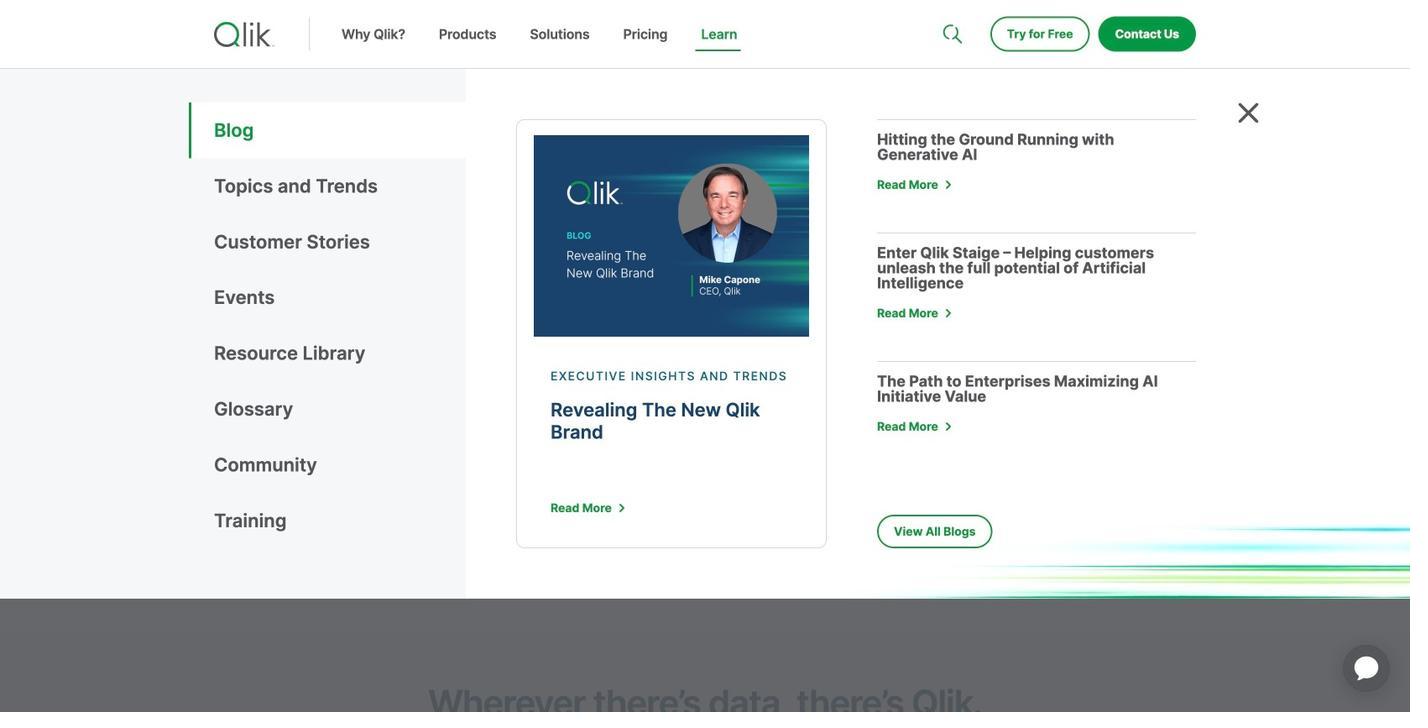 Task type: locate. For each thing, give the bounding box(es) containing it.
application
[[1323, 625, 1411, 712]]

qlik image
[[214, 22, 275, 47]]

headshot of mike capone, ceo, qlik and the text "revealing the new qlik brand" image
[[534, 135, 809, 337]]



Task type: vqa. For each thing, say whether or not it's contained in the screenshot.
Support IMAGE
yes



Task type: describe. For each thing, give the bounding box(es) containing it.
login image
[[1143, 0, 1156, 13]]

close search image
[[1239, 102, 1260, 123]]

support image
[[945, 0, 958, 13]]



